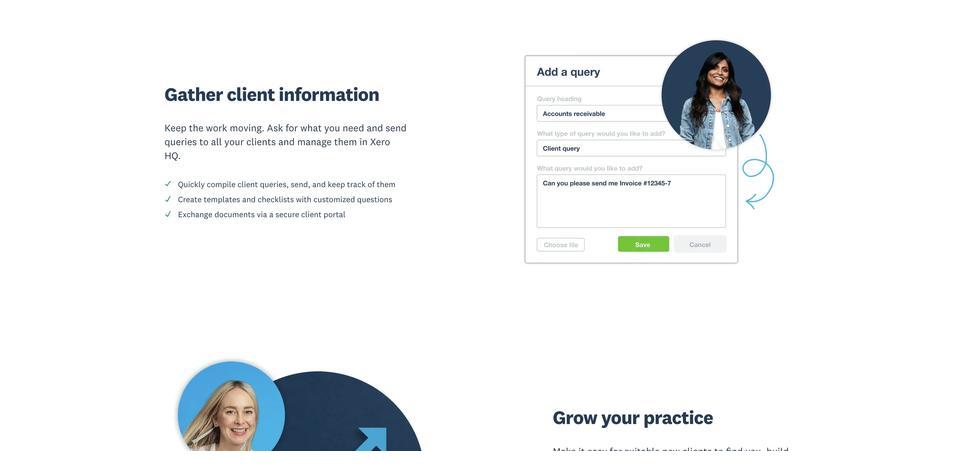 Task type: describe. For each thing, give the bounding box(es) containing it.
xero
[[370, 136, 390, 148]]

and down for
[[278, 136, 295, 148]]

and up exchange documents via a secure client portal
[[242, 194, 256, 205]]

1 horizontal spatial them
[[377, 179, 396, 190]]

track
[[347, 179, 366, 190]]

keep
[[328, 179, 345, 190]]

included image for exchange documents via a secure client portal
[[165, 210, 171, 217]]

documents
[[215, 209, 255, 220]]

information
[[279, 83, 379, 106]]

included image for quickly compile client queries, send, and keep track of them
[[165, 180, 171, 187]]

of
[[368, 179, 375, 190]]

you
[[324, 122, 340, 134]]

keep the work moving. ask for what you need and send queries to all your clients and manage them in xero hq.
[[165, 122, 407, 162]]

in
[[360, 136, 368, 148]]

0 vertical spatial client
[[227, 83, 275, 106]]

grow
[[553, 406, 597, 429]]

create templates and checklists with customized questions
[[178, 194, 392, 205]]

queries
[[165, 136, 197, 148]]

exchange documents via a secure client portal
[[178, 209, 346, 220]]

compile
[[207, 179, 236, 190]]

all
[[211, 136, 222, 148]]

with
[[296, 194, 312, 205]]

queries,
[[260, 179, 289, 190]]

moving.
[[230, 122, 265, 134]]

create
[[178, 194, 202, 205]]

practice
[[644, 406, 713, 429]]

and left keep
[[312, 179, 326, 190]]

the
[[189, 122, 204, 134]]

2 vertical spatial client
[[301, 209, 322, 220]]

what
[[300, 122, 322, 134]]

need
[[343, 122, 364, 134]]

secure
[[275, 209, 299, 220]]

1 horizontal spatial your
[[601, 406, 640, 429]]



Task type: vqa. For each thing, say whether or not it's contained in the screenshot.
"for"
yes



Task type: locate. For each thing, give the bounding box(es) containing it.
2 included image from the top
[[165, 210, 171, 217]]

1 vertical spatial them
[[377, 179, 396, 190]]

1 vertical spatial your
[[601, 406, 640, 429]]

them down need
[[334, 136, 357, 148]]

exchange
[[178, 209, 213, 220]]

questions
[[357, 194, 392, 205]]

for
[[286, 122, 298, 134]]

1 included image from the top
[[165, 180, 171, 187]]

them inside keep the work moving. ask for what you need and send queries to all your clients and manage them in xero hq.
[[334, 136, 357, 148]]

1 vertical spatial client
[[238, 179, 258, 190]]

included image
[[165, 180, 171, 187], [165, 210, 171, 217]]

client down "with"
[[301, 209, 322, 220]]

0 vertical spatial your
[[224, 136, 244, 148]]

via
[[257, 209, 267, 220]]

checklists
[[258, 194, 294, 205]]

included image
[[165, 195, 171, 202]]

0 horizontal spatial your
[[224, 136, 244, 148]]

gather client information
[[165, 83, 379, 106]]

0 horizontal spatial them
[[334, 136, 357, 148]]

included image up included image
[[165, 180, 171, 187]]

send
[[386, 122, 407, 134]]

client up moving.
[[227, 83, 275, 106]]

and
[[367, 122, 383, 134], [278, 136, 295, 148], [312, 179, 326, 190], [242, 194, 256, 205]]

0 vertical spatial included image
[[165, 180, 171, 187]]

clients
[[246, 136, 276, 148]]

client right compile
[[238, 179, 258, 190]]

work
[[206, 122, 227, 134]]

0 vertical spatial them
[[334, 136, 357, 148]]

to
[[199, 136, 209, 148]]

hq.
[[165, 150, 181, 162]]

customized
[[314, 194, 355, 205]]

manage
[[297, 136, 332, 148]]

quickly compile client queries, send, and keep track of them
[[178, 179, 396, 190]]

grow your practice
[[553, 406, 713, 429]]

them
[[334, 136, 357, 148], [377, 179, 396, 190]]

client
[[227, 83, 275, 106], [238, 179, 258, 190], [301, 209, 322, 220]]

your
[[224, 136, 244, 148], [601, 406, 640, 429]]

keep
[[165, 122, 187, 134]]

your inside keep the work moving. ask for what you need and send queries to all your clients and manage them in xero hq.
[[224, 136, 244, 148]]

send,
[[291, 179, 310, 190]]

quickly
[[178, 179, 205, 190]]

ask
[[267, 122, 283, 134]]

the client query interface in xero, with a query stating "can you please send me invoice #12345-7?" image
[[488, 31, 796, 277]]

a
[[269, 209, 273, 220]]

and up xero
[[367, 122, 383, 134]]

portal
[[324, 209, 346, 220]]

1 vertical spatial included image
[[165, 210, 171, 217]]

templates
[[204, 194, 240, 205]]

gather
[[165, 83, 223, 106]]

them right the of at the top
[[377, 179, 396, 190]]

included image down included image
[[165, 210, 171, 217]]



